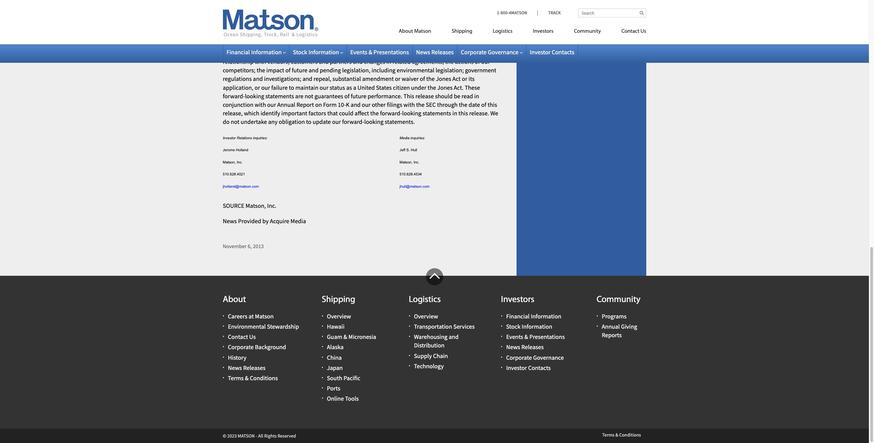 Task type: vqa. For each thing, say whether or not it's contained in the screenshot.
the right Contact Us link
yes



Task type: describe. For each thing, give the bounding box(es) containing it.
release inside citizen under the jones act. these forward-looking statements are not guarantees of future performance. this release should be read in conjunction with our annual report on form 10-k and our other filings with the
[[416, 92, 434, 100]]

in inside citizen under the jones act. these forward-looking statements are not guarantees of future performance. this release should be read in conjunction with our annual report on form 10-k and our other filings with the
[[474, 92, 479, 100]]

news provided by acquire media
[[223, 217, 306, 225]]

jones inside forward-looking statements statements in this news release that are not historical facts are "forward-looking statements," within the meaning of the private securities litigation reform act of 1995, that involve a number of risks and uncertainties that could cause actual results to differ materially from those contemplated by the relevant forward-looking statement, including but not limited to risks and uncertainties relating to economic conditions; new or increased competition; fuel prices and our ability to collect fuel surcharges; our relationship with vendors, customers and partners and changes in related agreements; the actions of our competitors; the impact of future and pending legislation, including environmental legislation; government regulations and investigations; and repeal, substantial amendment or waiver of the jones act or its application, or our failure to  maintain our status as a
[[436, 75, 451, 83]]

which
[[244, 109, 259, 117]]

legislation;
[[436, 66, 464, 74]]

careers at matson link
[[228, 312, 274, 320]]

news inside financial information stock information events & presentations news releases corporate governance investor contacts
[[506, 343, 520, 351]]

or up 'citizen'
[[395, 75, 401, 83]]

acquire
[[270, 217, 289, 225]]

that up litigation
[[304, 15, 315, 23]]

of right meaning
[[247, 23, 252, 31]]

0 vertical spatial governance
[[488, 48, 519, 56]]

do
[[223, 118, 230, 126]]

overview transportation services warehousing and distribution supply chain technology
[[414, 312, 475, 370]]

1 horizontal spatial releases
[[432, 48, 454, 56]]

stock information
[[293, 48, 339, 56]]

corporate governance
[[461, 48, 519, 56]]

background
[[255, 343, 286, 351]]

application,
[[223, 84, 253, 91]]

jhull@matson.com link
[[400, 184, 430, 189]]

history link
[[228, 354, 246, 362]]

800-
[[501, 10, 509, 16]]

corporate inside the careers at matson environmental stewardship contact us corporate background history news releases terms & conditions
[[228, 343, 254, 351]]

investor inside financial information stock information events & presentations news releases corporate governance investor contacts
[[506, 364, 527, 372]]

matson, inc. for s.
[[400, 160, 420, 164]]

release,
[[223, 109, 243, 117]]

news releases link for events & presentations link associated with the right stock information link
[[506, 343, 544, 351]]

financial for financial information
[[227, 48, 250, 56]]

actual
[[301, 32, 317, 40]]

to down the reform
[[337, 32, 342, 40]]

conditions inside the careers at matson environmental stewardship contact us corporate background history news releases terms & conditions
[[250, 374, 278, 382]]

1-800-4matson
[[497, 10, 528, 16]]

0 horizontal spatial contact us link
[[228, 333, 256, 341]]

1 vertical spatial media
[[291, 217, 306, 225]]

statements,"
[[429, 15, 461, 23]]

waiver
[[402, 75, 419, 83]]

2 fuel from the left
[[423, 49, 432, 57]]

releases inside the careers at matson environmental stewardship contact us corporate background history news releases terms & conditions
[[243, 364, 266, 372]]

warehousing and distribution link
[[414, 333, 459, 350]]

contact inside the careers at matson environmental stewardship contact us corporate background history news releases terms & conditions
[[228, 333, 248, 341]]

could inside forward-looking statements statements in this news release that are not historical facts are "forward-looking statements," within the meaning of the private securities litigation reform act of 1995, that involve a number of risks and uncertainties that could cause actual results to differ materially from those contemplated by the relevant forward-looking statement, including but not limited to risks and uncertainties relating to economic conditions; new or increased competition; fuel prices and our ability to collect fuel surcharges; our relationship with vendors, customers and partners and changes in related agreements; the actions of our competitors; the impact of future and pending legislation, including environmental legislation; government regulations and investigations; and repeal, substantial amendment or waiver of the jones act or its application, or our failure to  maintain our status as a
[[270, 32, 284, 40]]

news inside the careers at matson environmental stewardship contact us corporate background history news releases terms & conditions
[[228, 364, 242, 372]]

0 vertical spatial media
[[400, 136, 410, 140]]

information for financial information
[[251, 48, 282, 56]]

search image
[[640, 11, 644, 15]]

1 vertical spatial conditions
[[620, 432, 641, 438]]

matson, for jeff
[[400, 160, 413, 164]]

2 horizontal spatial are
[[374, 15, 382, 23]]

0 vertical spatial contact us link
[[611, 25, 646, 39]]

to inside through the date of this release, which identify important factors that could affect the forward-looking statements in this release. we do not undertake any obligation to update our forward-looking statements.
[[306, 118, 312, 126]]

transportation services link
[[414, 323, 475, 331]]

corporate governance link for leftmost stock information link events & presentations link
[[461, 48, 523, 56]]

read
[[462, 92, 473, 100]]

our up affect at top left
[[362, 101, 371, 109]]

and inside overview transportation services warehousing and distribution supply chain technology
[[449, 333, 459, 341]]

performance.
[[368, 92, 402, 100]]

2 vertical spatial news releases link
[[228, 364, 266, 372]]

or left its
[[462, 75, 468, 83]]

south
[[327, 374, 342, 382]]

contacts inside financial information stock information events & presentations news releases corporate governance investor contacts
[[528, 364, 551, 372]]

0 horizontal spatial logistics
[[409, 295, 441, 305]]

our up government in the right top of the page
[[481, 58, 490, 66]]

& inside financial information stock information events & presentations news releases corporate governance investor contacts
[[525, 333, 528, 341]]

corporate inside financial information stock information events & presentations news releases corporate governance investor contacts
[[506, 354, 532, 362]]

1 vertical spatial by
[[263, 217, 269, 225]]

releases inside financial information stock information events & presentations news releases corporate governance investor contacts
[[522, 343, 544, 351]]

and inside citizen under the jones act. these forward-looking statements are not guarantees of future performance. this release should be read in conjunction with our annual report on form 10-k and our other filings with the
[[351, 101, 361, 109]]

and down within on the right of the page
[[462, 23, 472, 31]]

2023
[[227, 433, 237, 439]]

with inside forward-looking statements statements in this news release that are not historical facts are "forward-looking statements," within the meaning of the private securities litigation reform act of 1995, that involve a number of risks and uncertainties that could cause actual results to differ materially from those contemplated by the relevant forward-looking statement, including but not limited to risks and uncertainties relating to economic conditions; new or increased competition; fuel prices and our ability to collect fuel surcharges; our relationship with vendors, customers and partners and changes in related agreements; the actions of our competitors; the impact of future and pending legislation, including environmental legislation; government regulations and investigations; and repeal, substantial amendment or waiver of the jones act or its application, or our failure to  maintain our status as a
[[255, 58, 266, 66]]

vendors,
[[268, 58, 290, 66]]

overview link for shipping
[[327, 312, 351, 320]]

programs annual giving reports
[[602, 312, 638, 339]]

this inside forward-looking statements statements in this news release that are not historical facts are "forward-looking statements," within the meaning of the private securities litigation reform act of 1995, that involve a number of risks and uncertainties that could cause actual results to differ materially from those contemplated by the relevant forward-looking statement, including but not limited to risks and uncertainties relating to economic conditions; new or increased competition; fuel prices and our ability to collect fuel surcharges; our relationship with vendors, customers and partners and changes in related agreements; the actions of our competitors; the impact of future and pending legislation, including environmental legislation; government regulations and investigations; and repeal, substantial amendment or waiver of the jones act or its application, or our failure to  maintain our status as a
[[259, 15, 269, 23]]

careers at matson environmental stewardship contact us corporate background history news releases terms & conditions
[[228, 312, 299, 382]]

could inside through the date of this release, which identify important factors that could affect the forward-looking statements in this release. we do not undertake any obligation to update our forward-looking statements.
[[339, 109, 354, 117]]

conditions;
[[223, 49, 252, 57]]

our up identify
[[267, 101, 276, 109]]

transportation
[[414, 323, 452, 331]]

of up government in the right top of the page
[[475, 58, 480, 66]]

relations
[[237, 136, 252, 140]]

securities
[[282, 23, 307, 31]]

and up maintain
[[303, 75, 312, 83]]

should
[[435, 92, 453, 100]]

1 horizontal spatial stock information link
[[506, 323, 553, 331]]

the left sec
[[416, 101, 425, 109]]

forward- down filings
[[380, 109, 402, 117]]

financial for financial information stock information events & presentations news releases corporate governance investor contacts
[[506, 312, 530, 320]]

warehousing
[[414, 333, 448, 341]]

looking up statements. on the top left
[[402, 109, 422, 117]]

alaska
[[327, 343, 344, 351]]

about for about matson
[[399, 29, 413, 34]]

corporate governance link for events & presentations link associated with the right stock information link
[[506, 354, 564, 362]]

4matson
[[509, 10, 528, 16]]

from
[[385, 32, 398, 40]]

looking up 'new'
[[245, 40, 264, 48]]

0 vertical spatial act
[[354, 23, 362, 31]]

the down read at top right
[[459, 101, 468, 109]]

guarantees
[[315, 92, 343, 100]]

jones inside citizen under the jones act. these forward-looking statements are not guarantees of future performance. this release should be read in conjunction with our annual report on form 10-k and our other filings with the
[[437, 84, 453, 91]]

reserved
[[278, 433, 296, 439]]

programs link
[[602, 312, 627, 320]]

the down other
[[370, 109, 379, 117]]

and up the repeal,
[[309, 66, 319, 74]]

0 horizontal spatial including
[[294, 40, 318, 48]]

and up ability
[[379, 40, 388, 48]]

future inside forward-looking statements statements in this news release that are not historical facts are "forward-looking statements," within the meaning of the private securities litigation reform act of 1995, that involve a number of risks and uncertainties that could cause actual results to differ materially from those contemplated by the relevant forward-looking statement, including but not limited to risks and uncertainties relating to economic conditions; new or increased competition; fuel prices and our ability to collect fuel surcharges; our relationship with vendors, customers and partners and changes in related agreements; the actions of our competitors; the impact of future and pending legislation, including environmental legislation; government regulations and investigations; and repeal, substantial amendment or waiver of the jones act or its application, or our failure to  maintain our status as a
[[292, 66, 308, 74]]

looking down affect at top left
[[364, 118, 384, 126]]

2 vertical spatial this
[[459, 109, 468, 117]]

status
[[330, 84, 345, 91]]

relationship
[[223, 58, 254, 66]]

510.628.4534
[[400, 172, 422, 176]]

statements inside through the date of this release, which identify important factors that could affect the forward-looking statements in this release. we do not undertake any obligation to update our forward-looking statements.
[[423, 109, 451, 117]]

our down the economic
[[464, 49, 473, 57]]

news releases link for leftmost stock information link events & presentations link
[[416, 48, 454, 56]]

contact inside top menu navigation
[[622, 29, 640, 34]]

careers
[[228, 312, 247, 320]]

that inside through the date of this release, which identify important factors that could affect the forward-looking statements in this release. we do not undertake any obligation to update our forward-looking statements.
[[327, 109, 338, 117]]

us inside the careers at matson environmental stewardship contact us corporate background history news releases terms & conditions
[[249, 333, 256, 341]]

prices
[[343, 49, 358, 57]]

technology
[[414, 362, 444, 370]]

1 vertical spatial risks
[[365, 40, 377, 48]]

1 horizontal spatial terms & conditions link
[[602, 432, 641, 438]]

environmental stewardship link
[[228, 323, 299, 331]]

involve
[[397, 23, 415, 31]]

update
[[313, 118, 331, 126]]

citizen
[[393, 84, 410, 91]]

not up litigation
[[326, 15, 334, 23]]

that up from
[[385, 23, 395, 31]]

but
[[320, 40, 328, 48]]

events inside financial information stock information events & presentations news releases corporate governance investor contacts
[[506, 333, 523, 341]]

the right under
[[428, 84, 436, 91]]

and up legislation,
[[353, 58, 363, 66]]

0 vertical spatial stock
[[293, 48, 307, 56]]

governance inside financial information stock information events & presentations news releases corporate governance investor contacts
[[533, 354, 564, 362]]

be
[[454, 92, 460, 100]]

about matson link
[[389, 25, 442, 39]]

impact
[[266, 66, 284, 74]]

government
[[465, 66, 497, 74]]

future inside citizen under the jones act. these forward-looking statements are not guarantees of future performance. this release should be read in conjunction with our annual report on form 10-k and our other filings with the
[[351, 92, 367, 100]]

news releases
[[416, 48, 454, 56]]

provided
[[238, 217, 261, 225]]

to right failure
[[289, 84, 294, 91]]

number
[[421, 23, 441, 31]]

source
[[223, 202, 244, 210]]

1 vertical spatial statements
[[223, 15, 252, 23]]

tools
[[345, 395, 359, 403]]

environmental
[[228, 323, 266, 331]]

filings
[[387, 101, 402, 109]]

that down private at the top of page
[[258, 32, 268, 40]]

statement,
[[266, 40, 293, 48]]

and up changes
[[359, 49, 369, 57]]

overview for hawaii
[[327, 312, 351, 320]]

0 vertical spatial risks
[[449, 23, 460, 31]]

2 inquiries: from the left
[[411, 136, 425, 140]]

in inside through the date of this release, which identify important factors that could affect the forward-looking statements in this release. we do not undertake any obligation to update our forward-looking statements.
[[453, 109, 457, 117]]

0 vertical spatial corporate
[[461, 48, 487, 56]]

undertake
[[241, 118, 267, 126]]

agreements;
[[412, 58, 444, 66]]

with down the 'this'
[[404, 101, 415, 109]]

events & presentations link for the right stock information link
[[506, 333, 565, 341]]

0 horizontal spatial events
[[350, 48, 367, 56]]

statements.
[[385, 118, 415, 126]]

0 vertical spatial terms & conditions link
[[228, 374, 278, 382]]

© 2023 matson ‐ all rights reserved
[[223, 433, 296, 439]]

about for about
[[223, 295, 246, 305]]

partners
[[330, 58, 352, 66]]

other
[[372, 101, 386, 109]]

the up legislation;
[[445, 58, 454, 66]]

us inside top menu navigation
[[641, 29, 646, 34]]

reform
[[334, 23, 353, 31]]

1 horizontal spatial inc.
[[267, 202, 277, 210]]

1 vertical spatial terms
[[602, 432, 615, 438]]

shipping inside top menu navigation
[[452, 29, 473, 34]]

1 fuel from the left
[[332, 49, 342, 57]]

1 vertical spatial investors
[[501, 295, 535, 305]]

community inside footer
[[597, 295, 641, 305]]

matson, inc. for holland
[[223, 160, 243, 164]]

terms inside the careers at matson environmental stewardship contact us corporate background history news releases terms & conditions
[[228, 374, 244, 382]]

new
[[253, 49, 264, 57]]

forward- down affect at top left
[[342, 118, 364, 126]]

japan
[[327, 364, 343, 372]]

510.628.4021
[[223, 172, 245, 176]]

investor contacts link for corporate governance link associated with events & presentations link associated with the right stock information link
[[506, 364, 551, 372]]

china
[[327, 354, 342, 362]]

japan link
[[327, 364, 343, 372]]

inc. for 510.628.4021
[[237, 160, 243, 164]]

states
[[376, 84, 392, 91]]

our up changes
[[370, 49, 379, 57]]

1 horizontal spatial matson,
[[246, 202, 266, 210]]



Task type: locate. For each thing, give the bounding box(es) containing it.
financial inside financial information stock information events & presentations news releases corporate governance investor contacts
[[506, 312, 530, 320]]

community down search search box
[[574, 29, 601, 34]]

are inside citizen under the jones act. these forward-looking statements are not guarantees of future performance. this release should be read in conjunction with our annual report on form 10-k and our other filings with the
[[295, 92, 304, 100]]

inc. for 510.628.4534
[[414, 160, 420, 164]]

about
[[399, 29, 413, 34], [223, 295, 246, 305]]

not right but
[[330, 40, 338, 48]]

are for historical
[[316, 15, 324, 23]]

shipping up hawaii
[[322, 295, 355, 305]]

and up pending
[[319, 58, 329, 66]]

matson, up 'provided'
[[246, 202, 266, 210]]

media inquiries:
[[400, 136, 425, 140]]

2 overview link from the left
[[414, 312, 438, 320]]

events & presentations link
[[350, 48, 409, 56], [506, 333, 565, 341]]

this down "looking"
[[259, 15, 269, 23]]

2 vertical spatial releases
[[243, 364, 266, 372]]

1 horizontal spatial contact us link
[[611, 25, 646, 39]]

to up surcharges;
[[446, 40, 451, 48]]

1 horizontal spatial contacts
[[552, 48, 575, 56]]

matson inside about matson link
[[414, 29, 431, 34]]

looking up which
[[245, 92, 264, 100]]

under
[[411, 84, 427, 91]]

collect
[[404, 49, 421, 57]]

fuel up agreements;
[[423, 49, 432, 57]]

matson, inc. up 510.628.4021
[[223, 160, 243, 164]]

0 vertical spatial community
[[574, 29, 601, 34]]

stock
[[293, 48, 307, 56], [506, 323, 521, 331]]

logistics down the back to top image
[[409, 295, 441, 305]]

media right the acquire
[[291, 217, 306, 225]]

‐
[[256, 433, 257, 439]]

with down 'new'
[[255, 58, 266, 66]]

overview inside overview transportation services warehousing and distribution supply chain technology
[[414, 312, 438, 320]]

1 horizontal spatial statements
[[271, 6, 302, 14]]

investor for investor contacts
[[530, 48, 551, 56]]

1 horizontal spatial this
[[459, 109, 468, 117]]

0 horizontal spatial by
[[263, 217, 269, 225]]

by inside forward-looking statements statements in this news release that are not historical facts are "forward-looking statements," within the meaning of the private securities litigation reform act of 1995, that involve a number of risks and uncertainties that could cause actual results to differ materially from those contemplated by the relevant forward-looking statement, including but not limited to risks and uncertainties relating to economic conditions; new or increased competition; fuel prices and our ability to collect fuel surcharges; our relationship with vendors, customers and partners and changes in related agreements; the actions of our competitors; the impact of future and pending legislation, including environmental legislation; government regulations and investigations; and repeal, substantial amendment or waiver of the jones act or its application, or our failure to  maintain our status as a
[[452, 32, 458, 40]]

history
[[228, 354, 246, 362]]

act up act.
[[453, 75, 461, 83]]

financial information link
[[227, 48, 286, 56], [506, 312, 562, 320]]

investors inside top menu navigation
[[533, 29, 554, 34]]

Search search field
[[578, 9, 646, 17]]

uncertainties down those
[[390, 40, 423, 48]]

0 vertical spatial including
[[294, 40, 318, 48]]

results
[[318, 32, 336, 40]]

0 horizontal spatial investor
[[223, 136, 236, 140]]

the up under
[[426, 75, 435, 83]]

1 vertical spatial investor
[[223, 136, 236, 140]]

1 horizontal spatial events & presentations link
[[506, 333, 565, 341]]

financial information link for leftmost stock information link
[[227, 48, 286, 56]]

2 overview from the left
[[414, 312, 438, 320]]

its
[[469, 75, 475, 83]]

risks down 'statements,"'
[[449, 23, 460, 31]]

inquiries:
[[253, 136, 268, 140], [411, 136, 425, 140]]

0 horizontal spatial media
[[291, 217, 306, 225]]

south pacific link
[[327, 374, 360, 382]]

annual inside programs annual giving reports
[[602, 323, 620, 331]]

0 horizontal spatial overview link
[[327, 312, 351, 320]]

looking up about matson
[[408, 15, 427, 23]]

investor contacts
[[530, 48, 575, 56]]

& inside overview hawaii guam & micronesia alaska china japan south pacific ports online tools
[[344, 333, 347, 341]]

0 horizontal spatial contact
[[228, 333, 248, 341]]

or right 'new'
[[265, 49, 270, 57]]

1 horizontal spatial financial information link
[[506, 312, 562, 320]]

track link
[[538, 10, 561, 16]]

1 horizontal spatial a
[[416, 23, 419, 31]]

back to top image
[[426, 268, 443, 285]]

forward- inside forward-looking statements statements in this news release that are not historical facts are "forward-looking statements," within the meaning of the private securities litigation reform act of 1995, that involve a number of risks and uncertainties that could cause actual results to differ materially from those contemplated by the relevant forward-looking statement, including but not limited to risks and uncertainties relating to economic conditions; new or increased competition; fuel prices and our ability to collect fuel surcharges; our relationship with vendors, customers and partners and changes in related agreements; the actions of our competitors; the impact of future and pending legislation, including environmental legislation; government regulations and investigations; and repeal, substantial amendment or waiver of the jones act or its application, or our failure to  maintain our status as a
[[223, 40, 245, 48]]

0 vertical spatial uncertainties
[[223, 32, 257, 40]]

0 horizontal spatial fuel
[[332, 49, 342, 57]]

matson, down jerome
[[223, 160, 236, 164]]

1 vertical spatial corporate
[[228, 343, 254, 351]]

contact down "environmental"
[[228, 333, 248, 341]]

at
[[249, 312, 254, 320]]

not inside citizen under the jones act. these forward-looking statements are not guarantees of future performance. this release should be read in conjunction with our annual report on form 10-k and our other filings with the
[[305, 92, 313, 100]]

0 vertical spatial this
[[259, 15, 269, 23]]

matson, inc. down jeff s. hull
[[400, 160, 420, 164]]

1 horizontal spatial logistics
[[493, 29, 513, 34]]

information for financial information stock information events & presentations news releases corporate governance investor contacts
[[531, 312, 562, 320]]

overview for transportation
[[414, 312, 438, 320]]

0 vertical spatial logistics
[[493, 29, 513, 34]]

presentations inside financial information stock information events & presentations news releases corporate governance investor contacts
[[530, 333, 565, 341]]

1995,
[[370, 23, 384, 31]]

1 vertical spatial releases
[[522, 343, 544, 351]]

community up the programs link
[[597, 295, 641, 305]]

actions
[[455, 58, 474, 66]]

to down materially
[[359, 40, 364, 48]]

november 6, 2013
[[223, 243, 264, 250]]

services
[[454, 323, 475, 331]]

annual up reports
[[602, 323, 620, 331]]

0 horizontal spatial events & presentations link
[[350, 48, 409, 56]]

maintain
[[296, 84, 319, 91]]

us up corporate background link
[[249, 333, 256, 341]]

media
[[400, 136, 410, 140], [291, 217, 306, 225]]

footer containing about
[[0, 268, 869, 443]]

1 vertical spatial stock information link
[[506, 323, 553, 331]]

jones up should
[[437, 84, 453, 91]]

2 horizontal spatial investor
[[530, 48, 551, 56]]

our down the repeal,
[[320, 84, 329, 91]]

looking inside citizen under the jones act. these forward-looking statements are not guarantees of future performance. this release should be read in conjunction with our annual report on form 10-k and our other filings with the
[[245, 92, 264, 100]]

of
[[247, 23, 252, 31], [363, 23, 369, 31], [442, 23, 447, 31], [475, 58, 480, 66], [286, 66, 291, 74], [420, 75, 425, 83], [345, 92, 350, 100], [481, 101, 487, 109]]

overview link for logistics
[[414, 312, 438, 320]]

cause
[[285, 32, 300, 40]]

1 vertical spatial future
[[351, 92, 367, 100]]

our right the update
[[332, 118, 341, 126]]

pending
[[320, 66, 341, 74]]

0 horizontal spatial annual
[[277, 101, 295, 109]]

statements down forward-
[[223, 15, 252, 23]]

1 vertical spatial us
[[249, 333, 256, 341]]

0 horizontal spatial matson,
[[223, 160, 236, 164]]

supply chain link
[[414, 352, 448, 360]]

changes
[[364, 58, 385, 66]]

forward- up conditions;
[[223, 40, 245, 48]]

programs
[[602, 312, 627, 320]]

information for stock information
[[309, 48, 339, 56]]

jeff s. hull
[[400, 148, 417, 152]]

that down form
[[327, 109, 338, 117]]

a
[[416, 23, 419, 31], [353, 84, 356, 91]]

a right as
[[353, 84, 356, 91]]

investors
[[533, 29, 554, 34], [501, 295, 535, 305]]

footer
[[0, 268, 869, 443]]

annual inside citizen under the jones act. these forward-looking statements are not guarantees of future performance. this release should be read in conjunction with our annual report on form 10-k and our other filings with the
[[277, 101, 295, 109]]

1 horizontal spatial are
[[316, 15, 324, 23]]

the left impact on the left of page
[[257, 66, 265, 74]]

guam
[[327, 333, 342, 341]]

of inside through the date of this release, which identify important factors that could affect the forward-looking statements in this release. we do not undertake any obligation to update our forward-looking statements.
[[481, 101, 487, 109]]

holland
[[236, 148, 248, 152]]

substantial
[[333, 75, 361, 83]]

risks down materially
[[365, 40, 377, 48]]

statements inside citizen under the jones act. these forward-looking statements are not guarantees of future performance. this release should be read in conjunction with our annual report on form 10-k and our other filings with the
[[266, 92, 294, 100]]

overview hawaii guam & micronesia alaska china japan south pacific ports online tools
[[327, 312, 376, 403]]

of up investigations;
[[286, 66, 291, 74]]

the left private at the top of page
[[253, 23, 261, 31]]

forward- inside citizen under the jones act. these forward-looking statements are not guarantees of future performance. this release should be read in conjunction with our annual report on form 10-k and our other filings with the
[[223, 92, 245, 100]]

competition;
[[298, 49, 331, 57]]

jones down legislation;
[[436, 75, 451, 83]]

1 horizontal spatial overview
[[414, 312, 438, 320]]

not down maintain
[[305, 92, 313, 100]]

and down transportation services link
[[449, 333, 459, 341]]

overview link
[[327, 312, 351, 320], [414, 312, 438, 320]]

not inside through the date of this release, which identify important factors that could affect the forward-looking statements in this release. we do not undertake any obligation to update our forward-looking statements.
[[231, 118, 240, 126]]

in down "looking"
[[253, 15, 258, 23]]

date
[[469, 101, 480, 109]]

forward-
[[223, 40, 245, 48], [223, 92, 245, 100], [380, 109, 402, 117], [342, 118, 364, 126]]

1 horizontal spatial future
[[351, 92, 367, 100]]

jerome holland
[[223, 148, 248, 152]]

logistics down the 800-
[[493, 29, 513, 34]]

0 horizontal spatial stock
[[293, 48, 307, 56]]

0 horizontal spatial matson, inc.
[[223, 160, 243, 164]]

facts
[[360, 15, 373, 23]]

inc. down hull in the left of the page
[[414, 160, 420, 164]]

obligation
[[279, 118, 305, 126]]

fuel
[[332, 49, 342, 57], [423, 49, 432, 57]]

investor contacts link for corporate governance link related to leftmost stock information link events & presentations link
[[530, 48, 575, 56]]

None search field
[[578, 9, 646, 17]]

united states
[[358, 84, 392, 91]]

0 vertical spatial corporate governance link
[[461, 48, 523, 56]]

logistics
[[493, 29, 513, 34], [409, 295, 441, 305]]

1 horizontal spatial matson, inc.
[[400, 160, 420, 164]]

0 vertical spatial contact
[[622, 29, 640, 34]]

factors
[[309, 109, 326, 117]]

inc. up news provided by acquire media on the left of page
[[267, 202, 277, 210]]

amendment
[[362, 75, 394, 83]]

1 vertical spatial including
[[372, 66, 396, 74]]

0 horizontal spatial matson
[[255, 312, 274, 320]]

annual up important at the top left
[[277, 101, 295, 109]]

0 horizontal spatial stock information link
[[293, 48, 343, 56]]

matson
[[238, 433, 255, 439]]

future down customers at the top left of the page
[[292, 66, 308, 74]]

of inside citizen under the jones act. these forward-looking statements are not guarantees of future performance. this release should be read in conjunction with our annual report on form 10-k and our other filings with the
[[345, 92, 350, 100]]

investor relations inquiries:
[[223, 136, 276, 140]]

0 horizontal spatial presentations
[[374, 48, 409, 56]]

events & presentations
[[350, 48, 409, 56]]

matson, for jerome
[[223, 160, 236, 164]]

0 vertical spatial release
[[285, 15, 303, 23]]

0 horizontal spatial shipping
[[322, 295, 355, 305]]

contact us link down "environmental"
[[228, 333, 256, 341]]

this up we
[[488, 101, 497, 109]]

1 vertical spatial events & presentations link
[[506, 333, 565, 341]]

shipping inside footer
[[322, 295, 355, 305]]

contact us link down search image in the top of the page
[[611, 25, 646, 39]]

materially
[[358, 32, 384, 40]]

2 horizontal spatial this
[[488, 101, 497, 109]]

0 horizontal spatial governance
[[488, 48, 519, 56]]

2013
[[253, 243, 264, 250]]

act.
[[454, 84, 464, 91]]

with up which
[[255, 101, 266, 109]]

0 horizontal spatial corporate
[[228, 343, 254, 351]]

2 horizontal spatial corporate
[[506, 354, 532, 362]]

future
[[292, 66, 308, 74], [351, 92, 367, 100]]

statements up news
[[271, 6, 302, 14]]

could down k
[[339, 109, 354, 117]]

terms
[[228, 374, 244, 382], [602, 432, 615, 438]]

1 vertical spatial annual
[[602, 323, 620, 331]]

forward- down application,
[[223, 92, 245, 100]]

to down "factors"
[[306, 118, 312, 126]]

2 horizontal spatial releases
[[522, 343, 544, 351]]

about matson
[[399, 29, 431, 34]]

0 horizontal spatial about
[[223, 295, 246, 305]]

ports
[[327, 385, 340, 393]]

of down facts
[[363, 23, 369, 31]]

matson
[[414, 29, 431, 34], [255, 312, 274, 320]]

1 vertical spatial shipping
[[322, 295, 355, 305]]

top menu navigation
[[368, 25, 646, 39]]

or right application,
[[255, 84, 260, 91]]

6,
[[248, 243, 252, 250]]

1 vertical spatial uncertainties
[[390, 40, 423, 48]]

1 vertical spatial community
[[597, 295, 641, 305]]

1 overview from the left
[[327, 312, 351, 320]]

0 horizontal spatial terms & conditions link
[[228, 374, 278, 382]]

financial information link for the right stock information link
[[506, 312, 562, 320]]

statements down sec
[[423, 109, 451, 117]]

logistics inside top menu navigation
[[493, 29, 513, 34]]

1 matson, inc. from the left
[[223, 160, 243, 164]]

2 horizontal spatial inc.
[[414, 160, 420, 164]]

0 horizontal spatial act
[[354, 23, 362, 31]]

about inside top menu navigation
[[399, 29, 413, 34]]

differ
[[343, 32, 357, 40]]

0 horizontal spatial are
[[295, 92, 304, 100]]

our
[[370, 49, 379, 57], [464, 49, 473, 57], [481, 58, 490, 66], [261, 84, 270, 91], [320, 84, 329, 91], [267, 101, 276, 109], [362, 101, 371, 109], [332, 118, 341, 126]]

matson image
[[223, 10, 319, 38]]

1 horizontal spatial shipping
[[452, 29, 473, 34]]

to up related
[[398, 49, 403, 57]]

shipping up the economic
[[452, 29, 473, 34]]

1 horizontal spatial including
[[372, 66, 396, 74]]

release.
[[469, 109, 489, 117]]

0 vertical spatial a
[[416, 23, 419, 31]]

overview link up transportation
[[414, 312, 438, 320]]

reports
[[602, 331, 622, 339]]

of right 'date'
[[481, 101, 487, 109]]

0 vertical spatial investors
[[533, 29, 554, 34]]

fuel up partners at the top of the page
[[332, 49, 342, 57]]

matson inside the careers at matson environmental stewardship contact us corporate background history news releases terms & conditions
[[255, 312, 274, 320]]

1 horizontal spatial statements
[[423, 109, 451, 117]]

hawaii
[[327, 323, 345, 331]]

overview up hawaii
[[327, 312, 351, 320]]

looking
[[248, 6, 270, 14]]

1 horizontal spatial us
[[641, 29, 646, 34]]

inquiries: right relations
[[253, 136, 268, 140]]

surcharges;
[[434, 49, 463, 57]]

of down 'statements,"'
[[442, 23, 447, 31]]

jones
[[436, 75, 451, 83], [437, 84, 453, 91]]

1 horizontal spatial fuel
[[423, 49, 432, 57]]

our inside through the date of this release, which identify important factors that could affect the forward-looking statements in this release. we do not undertake any obligation to update our forward-looking statements.
[[332, 118, 341, 126]]

1 horizontal spatial stock
[[506, 323, 521, 331]]

1 horizontal spatial events
[[506, 333, 523, 341]]

1 horizontal spatial risks
[[449, 23, 460, 31]]

act up differ
[[354, 23, 362, 31]]

2 vertical spatial investor
[[506, 364, 527, 372]]

0 horizontal spatial inc.
[[237, 160, 243, 164]]

and right k
[[351, 101, 361, 109]]

investor for investor relations inquiries:
[[223, 136, 236, 140]]

the right within on the right of the page
[[479, 15, 488, 23]]

1 vertical spatial investor contacts link
[[506, 364, 551, 372]]

chain
[[433, 352, 448, 360]]

0 vertical spatial investor contacts link
[[530, 48, 575, 56]]

in down the through at right
[[453, 109, 457, 117]]

overview inside overview hawaii guam & micronesia alaska china japan south pacific ports online tools
[[327, 312, 351, 320]]

the up the economic
[[459, 32, 468, 40]]

and right regulations
[[253, 75, 263, 83]]

matson up relating
[[414, 29, 431, 34]]

1 horizontal spatial about
[[399, 29, 413, 34]]

0 vertical spatial terms
[[228, 374, 244, 382]]

0 horizontal spatial terms
[[228, 374, 244, 382]]

0 horizontal spatial conditions
[[250, 374, 278, 382]]

events & presentations link for leftmost stock information link
[[350, 48, 409, 56]]

1 vertical spatial this
[[488, 101, 497, 109]]

online
[[327, 395, 344, 403]]

overview up transportation
[[414, 312, 438, 320]]

1-800-4matson link
[[497, 10, 538, 16]]

matson up environmental stewardship link
[[255, 312, 274, 320]]

1 vertical spatial news releases link
[[506, 343, 544, 351]]

1 horizontal spatial act
[[453, 75, 461, 83]]

stock inside financial information stock information events & presentations news releases corporate governance investor contacts
[[506, 323, 521, 331]]

affect
[[355, 109, 369, 117]]

repeal,
[[314, 75, 331, 83]]

0 vertical spatial news releases link
[[416, 48, 454, 56]]

hull
[[411, 148, 417, 152]]

us down search image in the top of the page
[[641, 29, 646, 34]]

community inside top menu navigation
[[574, 29, 601, 34]]

"forward-
[[383, 15, 408, 23]]

of up under
[[420, 75, 425, 83]]

1 vertical spatial a
[[353, 84, 356, 91]]

1 overview link from the left
[[327, 312, 351, 320]]

are up the report
[[295, 92, 304, 100]]

terms & conditions
[[602, 432, 641, 438]]

uncertainties down meaning
[[223, 32, 257, 40]]

china link
[[327, 354, 342, 362]]

2 horizontal spatial matson,
[[400, 160, 413, 164]]

in down ability
[[387, 58, 391, 66]]

0 vertical spatial events & presentations link
[[350, 48, 409, 56]]

0 vertical spatial statements
[[271, 6, 302, 14]]

pacific
[[344, 374, 360, 382]]

including down actual on the left top
[[294, 40, 318, 48]]

release inside forward-looking statements statements in this news release that are not historical facts are "forward-looking statements," within the meaning of the private securities litigation reform act of 1995, that involve a number of risks and uncertainties that could cause actual results to differ materially from those contemplated by the relevant forward-looking statement, including but not limited to risks and uncertainties relating to economic conditions; new or increased competition; fuel prices and our ability to collect fuel surcharges; our relationship with vendors, customers and partners and changes in related agreements; the actions of our competitors; the impact of future and pending legislation, including environmental legislation; government regulations and investigations; and repeal, substantial amendment or waiver of the jones act or its application, or our failure to  maintain our status as a
[[285, 15, 303, 23]]

distribution
[[414, 342, 445, 350]]

0 vertical spatial by
[[452, 32, 458, 40]]

including
[[294, 40, 318, 48], [372, 66, 396, 74]]

1 inquiries: from the left
[[253, 136, 268, 140]]

are for guarantees
[[295, 92, 304, 100]]

related
[[393, 58, 411, 66]]

0 vertical spatial about
[[399, 29, 413, 34]]

relevant
[[469, 32, 490, 40]]

technology link
[[414, 362, 444, 370]]

our left failure
[[261, 84, 270, 91]]

0 vertical spatial financial information link
[[227, 48, 286, 56]]

2 matson, inc. from the left
[[400, 160, 420, 164]]

shipping link
[[442, 25, 483, 39]]

contact down search search box
[[622, 29, 640, 34]]

& inside the careers at matson environmental stewardship contact us corporate background history news releases terms & conditions
[[245, 374, 249, 382]]

release up securities
[[285, 15, 303, 23]]

this
[[404, 92, 414, 100]]

0 vertical spatial could
[[270, 32, 284, 40]]

1 horizontal spatial investor
[[506, 364, 527, 372]]

are up 1995,
[[374, 15, 382, 23]]

0 horizontal spatial a
[[353, 84, 356, 91]]



